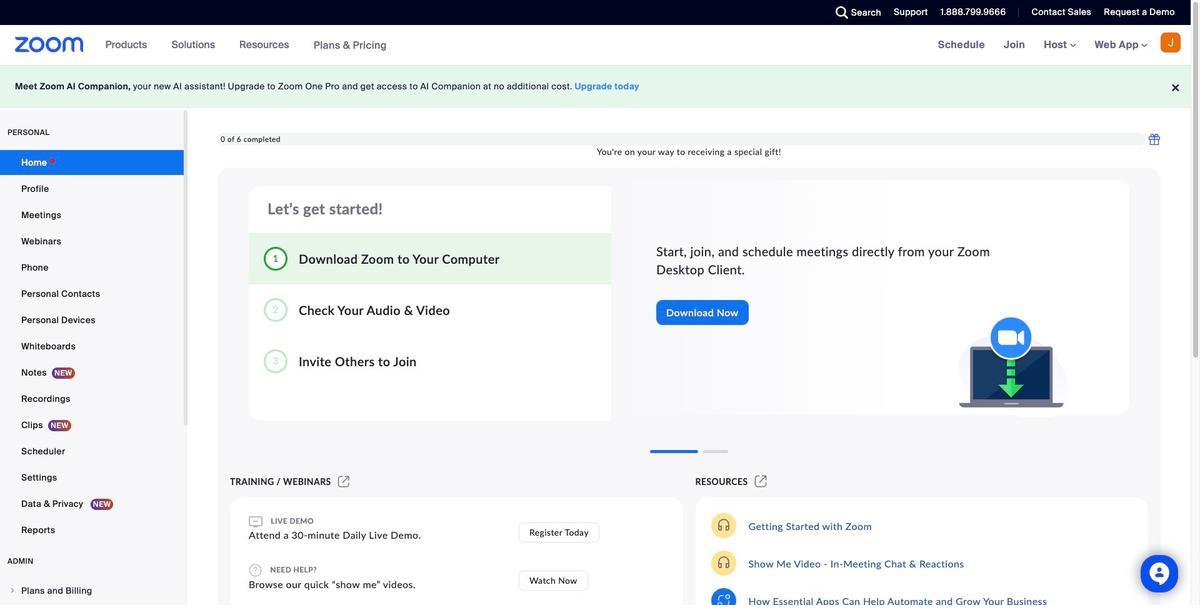 Task type: locate. For each thing, give the bounding box(es) containing it.
product information navigation
[[96, 25, 396, 66]]

2 window new image from the left
[[753, 477, 769, 487]]

menu item
[[0, 579, 184, 603]]

banner
[[0, 25, 1191, 66]]

footer
[[0, 65, 1191, 108]]

1 horizontal spatial window new image
[[753, 477, 769, 487]]

window new image
[[336, 477, 352, 487], [753, 477, 769, 487]]

0 horizontal spatial window new image
[[336, 477, 352, 487]]

personal menu menu
[[0, 150, 184, 544]]



Task type: vqa. For each thing, say whether or not it's contained in the screenshot.
open chat image
no



Task type: describe. For each thing, give the bounding box(es) containing it.
meetings navigation
[[929, 25, 1191, 66]]

right image
[[9, 587, 16, 595]]

zoom logo image
[[15, 37, 84, 53]]

1 window new image from the left
[[336, 477, 352, 487]]

profile picture image
[[1161, 33, 1181, 53]]



